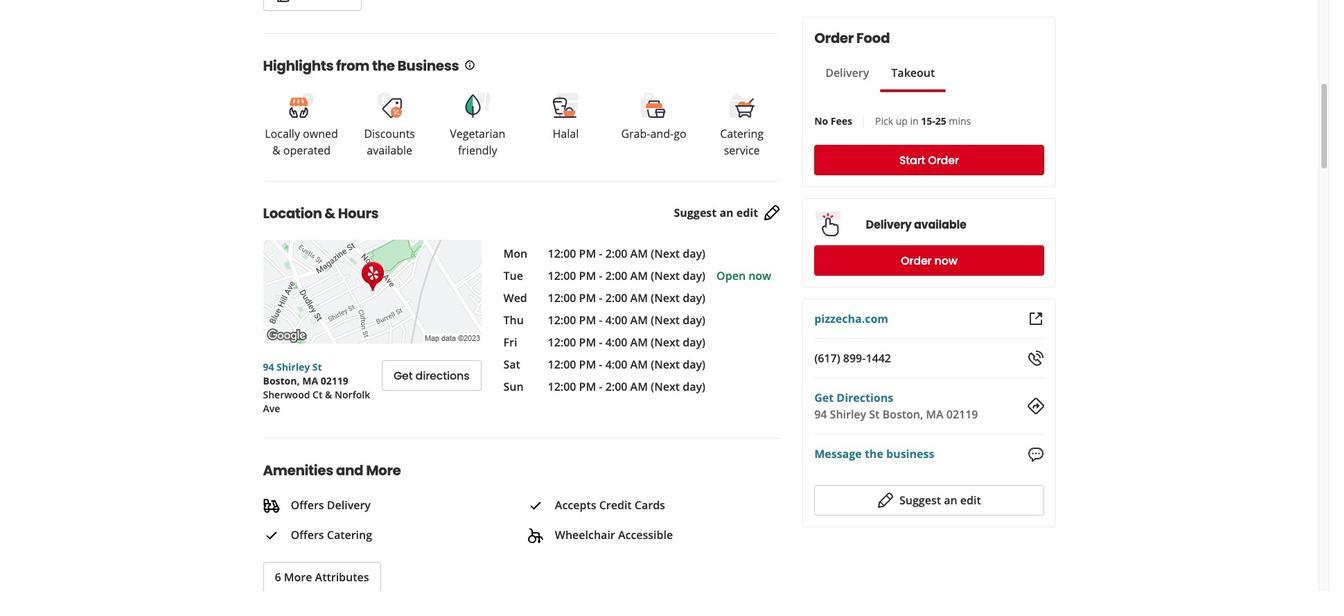 Task type: describe. For each thing, give the bounding box(es) containing it.
& inside locally owned & operated
[[272, 143, 280, 158]]

from
[[336, 56, 370, 76]]

- for tue
[[599, 268, 603, 283]]

day) for sat
[[683, 357, 706, 372]]

am for wed
[[630, 290, 648, 306]]

catering service
[[720, 126, 764, 158]]

day) for fri
[[683, 335, 706, 350]]

st inside 94 shirley st boston, ma 02119 sherwood ct & norfolk ave
[[312, 360, 322, 374]]

an inside location & hours element
[[720, 205, 734, 221]]

discounts_available image
[[376, 91, 403, 119]]

12:00 for fri
[[548, 335, 576, 350]]

in
[[910, 114, 919, 128]]

day) for sun
[[683, 379, 706, 394]]

accessible
[[618, 527, 673, 543]]

credit
[[599, 498, 632, 513]]

fees
[[831, 114, 853, 128]]

pick up in 15-25 mins
[[875, 114, 971, 128]]

an inside button
[[944, 493, 958, 508]]

the inside 'button'
[[865, 447, 884, 462]]

business
[[886, 447, 935, 462]]

discounts
[[364, 126, 415, 141]]

2:00 for wed
[[606, 290, 628, 306]]

halal
[[553, 126, 579, 141]]

12:00 pm - 2:00 am (next day) for wed
[[548, 290, 706, 306]]

12:00 for sun
[[548, 379, 576, 394]]

24 directions v2 image
[[1028, 398, 1044, 414]]

am for tue
[[630, 268, 648, 283]]

locally_owned_operated image
[[288, 91, 315, 119]]

(next for fri
[[651, 335, 680, 350]]

delivery for delivery available
[[866, 217, 912, 233]]

start order button
[[814, 145, 1044, 175]]

delivery available
[[866, 217, 967, 233]]

delivery inside amenities and more element
[[327, 498, 371, 513]]

24 menu v2 image
[[275, 0, 291, 3]]

catering_service image
[[728, 91, 756, 119]]

message
[[814, 447, 862, 462]]

24 external link v2 image
[[1028, 311, 1044, 327]]

halal image
[[552, 91, 580, 119]]

get for get directions
[[394, 368, 413, 384]]

24 phone v2 image
[[1028, 350, 1044, 367]]

- for sat
[[599, 357, 603, 372]]

amenities and more element
[[241, 438, 792, 591]]

now for order now
[[935, 253, 958, 269]]

4:00 for fri
[[606, 335, 628, 350]]

takeout
[[892, 65, 935, 80]]

thu
[[504, 313, 524, 328]]

4:00 for sat
[[606, 357, 628, 372]]

(617)
[[814, 351, 841, 366]]

24 order v2 image
[[263, 498, 280, 515]]

offers for offers delivery
[[291, 498, 324, 513]]

mins
[[949, 114, 971, 128]]

start
[[899, 152, 926, 168]]

6
[[275, 570, 281, 585]]

ct
[[313, 388, 323, 401]]

grab-
[[621, 126, 650, 141]]

1442
[[866, 351, 891, 366]]

(next for tue
[[651, 268, 680, 283]]

(next for wed
[[651, 290, 680, 306]]

operated
[[283, 143, 331, 158]]

suggest an edit inside button
[[900, 493, 981, 508]]

grab-and-go
[[621, 126, 687, 141]]

25
[[935, 114, 947, 128]]

12:00 pm - 4:00 am (next day) for sat
[[548, 357, 706, 372]]

offers delivery
[[291, 498, 371, 513]]

shirley inside 94 shirley st boston, ma 02119 sherwood ct & norfolk ave
[[277, 360, 310, 374]]

12:00 for tue
[[548, 268, 576, 283]]

locally owned & operated
[[265, 126, 338, 158]]

am for sun
[[630, 379, 648, 394]]

12:00 pm - 2:00 am (next day) for sun
[[548, 379, 706, 394]]

suggest an edit button
[[814, 485, 1044, 515]]

get directions
[[394, 368, 470, 384]]

boston, inside the get directions 94 shirley st boston, ma 02119
[[883, 407, 923, 422]]

accepts
[[555, 498, 596, 513]]

order inside start order button
[[928, 152, 959, 168]]

0 vertical spatial catering
[[720, 126, 764, 141]]

mon
[[504, 246, 528, 261]]

offers catering
[[291, 527, 372, 543]]

(next for mon
[[651, 246, 680, 261]]

wheelchair accessible
[[555, 527, 673, 543]]

location
[[263, 204, 322, 223]]

suggest an edit link
[[674, 205, 781, 221]]

tab list containing delivery
[[814, 64, 946, 92]]

pm for sat
[[579, 357, 596, 372]]

takeout tab panel
[[814, 92, 946, 98]]

2:00 for mon
[[606, 246, 628, 261]]

suggest inside button
[[900, 493, 941, 508]]

0 vertical spatial the
[[372, 56, 395, 76]]

12:00 pm - 2:00 am (next day) for tue
[[548, 268, 706, 283]]

wheelchair
[[555, 527, 615, 543]]

order for food
[[814, 28, 854, 48]]

friendly
[[458, 143, 497, 158]]

open now
[[717, 268, 772, 283]]

sun
[[504, 379, 524, 394]]

12:00 for wed
[[548, 290, 576, 306]]

attributes
[[315, 570, 369, 585]]

pick
[[875, 114, 893, 128]]

location & hours
[[263, 204, 379, 223]]

ma inside 94 shirley st boston, ma 02119 sherwood ct & norfolk ave
[[302, 374, 318, 387]]

tue
[[504, 268, 523, 283]]

24 checkmark v2 image for offers catering
[[263, 528, 280, 544]]

start order
[[899, 152, 959, 168]]

more inside dropdown button
[[284, 570, 312, 585]]

vegetarian
[[450, 126, 505, 141]]

up
[[896, 114, 908, 128]]

directions
[[415, 368, 470, 384]]

discounts available
[[364, 126, 415, 158]]

directions
[[837, 390, 894, 405]]

94 shirley st link
[[263, 360, 322, 374]]

12:00 pm - 4:00 am (next day) for fri
[[548, 335, 706, 350]]

12:00 for mon
[[548, 246, 576, 261]]

highlights from the business
[[263, 56, 459, 76]]

2:00 for tue
[[606, 268, 628, 283]]

pm for mon
[[579, 246, 596, 261]]

pm for wed
[[579, 290, 596, 306]]

amenities
[[263, 461, 333, 480]]

order now
[[901, 253, 958, 269]]

12:00 for thu
[[548, 313, 576, 328]]

(617) 899-1442
[[814, 351, 891, 366]]

899-
[[843, 351, 866, 366]]

(next for sun
[[651, 379, 680, 394]]

locally
[[265, 126, 300, 141]]



Task type: locate. For each thing, give the bounding box(es) containing it.
suggest
[[674, 205, 717, 221], [900, 493, 941, 508]]

3 4:00 from the top
[[606, 357, 628, 372]]

0 horizontal spatial catering
[[327, 527, 372, 543]]

1 horizontal spatial get
[[814, 390, 834, 405]]

1 horizontal spatial the
[[865, 447, 884, 462]]

catering up service
[[720, 126, 764, 141]]

offers down offers delivery
[[291, 527, 324, 543]]

94 up sherwood
[[263, 360, 274, 374]]

pm
[[579, 246, 596, 261], [579, 268, 596, 283], [579, 290, 596, 306], [579, 313, 596, 328], [579, 335, 596, 350], [579, 357, 596, 372], [579, 379, 596, 394]]

3 12:00 pm - 2:00 am (next day) from the top
[[548, 290, 706, 306]]

pm for tue
[[579, 268, 596, 283]]

1 vertical spatial 24 checkmark v2 image
[[263, 528, 280, 544]]

fri
[[504, 335, 517, 350]]

6 pm from the top
[[579, 357, 596, 372]]

map image
[[263, 240, 481, 344]]

2 12:00 pm - 2:00 am (next day) from the top
[[548, 268, 706, 283]]

order food
[[814, 28, 890, 48]]

24 pencil v2 image inside "suggest an edit" button
[[877, 492, 894, 509]]

0 horizontal spatial shirley
[[277, 360, 310, 374]]

24 pencil v2 image down message the business
[[877, 492, 894, 509]]

norfolk
[[335, 388, 370, 401]]

12:00 for sat
[[548, 357, 576, 372]]

available inside discounts available
[[367, 143, 412, 158]]

1 horizontal spatial 02119
[[947, 407, 978, 422]]

and
[[336, 461, 363, 480]]

and-
[[650, 126, 674, 141]]

24 checkmark v2 image for accepts credit cards
[[527, 498, 544, 515]]

94
[[263, 360, 274, 374], [814, 407, 827, 422]]

94 down get directions link
[[814, 407, 827, 422]]

get left directions
[[394, 368, 413, 384]]

am
[[630, 246, 648, 261], [630, 268, 648, 283], [630, 290, 648, 306], [630, 313, 648, 328], [630, 335, 648, 350], [630, 357, 648, 372], [630, 379, 648, 394]]

1 horizontal spatial 94
[[814, 407, 827, 422]]

get directions link
[[814, 390, 894, 405]]

12:00
[[548, 246, 576, 261], [548, 268, 576, 283], [548, 290, 576, 306], [548, 313, 576, 328], [548, 335, 576, 350], [548, 357, 576, 372], [548, 379, 576, 394]]

- for thu
[[599, 313, 603, 328]]

info icon image
[[465, 60, 476, 71], [465, 60, 476, 71]]

1 horizontal spatial now
[[935, 253, 958, 269]]

24 wheelchair v2 image
[[527, 528, 544, 544]]

offers
[[291, 498, 324, 513], [291, 527, 324, 543]]

0 vertical spatial get
[[394, 368, 413, 384]]

5 12:00 from the top
[[548, 335, 576, 350]]

0 vertical spatial order
[[814, 28, 854, 48]]

& down locally
[[272, 143, 280, 158]]

boston, up business
[[883, 407, 923, 422]]

& left hours
[[325, 204, 335, 223]]

tab list
[[814, 64, 946, 92]]

- for sun
[[599, 379, 603, 394]]

ma
[[302, 374, 318, 387], [926, 407, 944, 422]]

am for sat
[[630, 357, 648, 372]]

15-
[[921, 114, 935, 128]]

wed
[[504, 290, 527, 306]]

st
[[312, 360, 322, 374], [869, 407, 880, 422]]

edit inside location & hours element
[[737, 205, 758, 221]]

catering inside amenities and more element
[[327, 527, 372, 543]]

2:00
[[606, 246, 628, 261], [606, 268, 628, 283], [606, 290, 628, 306], [606, 379, 628, 394]]

7 am from the top
[[630, 379, 648, 394]]

24 checkmark v2 image up "24 wheelchair v2" 'image'
[[527, 498, 544, 515]]

vegetarian_friendly image
[[464, 91, 492, 119]]

2 12:00 pm - 4:00 am (next day) from the top
[[548, 335, 706, 350]]

1 horizontal spatial 24 checkmark v2 image
[[527, 498, 544, 515]]

order right start
[[928, 152, 959, 168]]

2 vertical spatial 4:00
[[606, 357, 628, 372]]

shirley up sherwood
[[277, 360, 310, 374]]

shirley
[[277, 360, 310, 374], [830, 407, 866, 422]]

sherwood
[[263, 388, 310, 401]]

5 - from the top
[[599, 335, 603, 350]]

am for fri
[[630, 335, 648, 350]]

hours
[[338, 204, 379, 223]]

owned
[[303, 126, 338, 141]]

0 horizontal spatial edit
[[737, 205, 758, 221]]

delivery
[[826, 65, 869, 80], [866, 217, 912, 233], [327, 498, 371, 513]]

24 pencil v2 image
[[764, 205, 781, 221], [877, 492, 894, 509]]

(next
[[651, 246, 680, 261], [651, 268, 680, 283], [651, 290, 680, 306], [651, 313, 680, 328], [651, 335, 680, 350], [651, 357, 680, 372], [651, 379, 680, 394]]

0 horizontal spatial the
[[372, 56, 395, 76]]

1 vertical spatial st
[[869, 407, 880, 422]]

1 vertical spatial ma
[[926, 407, 944, 422]]

1 vertical spatial more
[[284, 570, 312, 585]]

1 vertical spatial 24 pencil v2 image
[[877, 492, 894, 509]]

sat
[[504, 357, 520, 372]]

3 12:00 from the top
[[548, 290, 576, 306]]

12:00 pm - 4:00 am (next day) for thu
[[548, 313, 706, 328]]

get down (617)
[[814, 390, 834, 405]]

& right ct
[[325, 388, 332, 401]]

0 horizontal spatial 24 checkmark v2 image
[[263, 528, 280, 544]]

0 horizontal spatial ma
[[302, 374, 318, 387]]

0 vertical spatial 4:00
[[606, 313, 628, 328]]

7 day) from the top
[[683, 379, 706, 394]]

6 12:00 from the top
[[548, 357, 576, 372]]

the
[[372, 56, 395, 76], [865, 447, 884, 462]]

4 day) from the top
[[683, 313, 706, 328]]

get
[[394, 368, 413, 384], [814, 390, 834, 405]]

ma up ct
[[302, 374, 318, 387]]

0 horizontal spatial boston,
[[263, 374, 300, 387]]

message the business
[[814, 447, 935, 462]]

4 (next from the top
[[651, 313, 680, 328]]

1 horizontal spatial suggest
[[900, 493, 941, 508]]

- for mon
[[599, 246, 603, 261]]

boston, up sherwood
[[263, 374, 300, 387]]

12:00 right sun
[[548, 379, 576, 394]]

1 12:00 pm - 2:00 am (next day) from the top
[[548, 246, 706, 261]]

0 vertical spatial st
[[312, 360, 322, 374]]

the right from
[[372, 56, 395, 76]]

0 horizontal spatial suggest
[[674, 205, 717, 221]]

day) for mon
[[683, 246, 706, 261]]

6 am from the top
[[630, 357, 648, 372]]

4 am from the top
[[630, 313, 648, 328]]

more right 6
[[284, 570, 312, 585]]

grab_and_go image
[[640, 91, 668, 119]]

pm for thu
[[579, 313, 596, 328]]

5 pm from the top
[[579, 335, 596, 350]]

1 am from the top
[[630, 246, 648, 261]]

0 horizontal spatial now
[[749, 268, 772, 283]]

offers for offers catering
[[291, 527, 324, 543]]

3 day) from the top
[[683, 290, 706, 306]]

1 horizontal spatial boston,
[[883, 407, 923, 422]]

0 vertical spatial 24 pencil v2 image
[[764, 205, 781, 221]]

edit
[[737, 205, 758, 221], [960, 493, 981, 508]]

delivery inside tab list
[[826, 65, 869, 80]]

12:00 right wed on the left
[[548, 290, 576, 306]]

am for thu
[[630, 313, 648, 328]]

boston, inside 94 shirley st boston, ma 02119 sherwood ct & norfolk ave
[[263, 374, 300, 387]]

02119
[[321, 374, 348, 387], [947, 407, 978, 422]]

- for fri
[[599, 335, 603, 350]]

now for open now
[[749, 268, 772, 283]]

0 horizontal spatial available
[[367, 143, 412, 158]]

0 horizontal spatial more
[[284, 570, 312, 585]]

suggest an edit
[[674, 205, 758, 221], [900, 493, 981, 508]]

4:00 for thu
[[606, 313, 628, 328]]

st down the directions
[[869, 407, 880, 422]]

94 inside the get directions 94 shirley st boston, ma 02119
[[814, 407, 827, 422]]

1 horizontal spatial more
[[366, 461, 401, 480]]

pizzecha.com
[[814, 311, 889, 326]]

0 vertical spatial boston,
[[263, 374, 300, 387]]

highlights
[[263, 56, 334, 76]]

delivery up offers catering
[[327, 498, 371, 513]]

day) for thu
[[683, 313, 706, 328]]

5 am from the top
[[630, 335, 648, 350]]

3 - from the top
[[599, 290, 603, 306]]

1 horizontal spatial catering
[[720, 126, 764, 141]]

7 (next from the top
[[651, 379, 680, 394]]

6 - from the top
[[599, 357, 603, 372]]

0 horizontal spatial 94
[[263, 360, 274, 374]]

& inside 94 shirley st boston, ma 02119 sherwood ct & norfolk ave
[[325, 388, 332, 401]]

get for get directions 94 shirley st boston, ma 02119
[[814, 390, 834, 405]]

1 vertical spatial get
[[814, 390, 834, 405]]

7 - from the top
[[599, 379, 603, 394]]

24 checkmark v2 image
[[527, 498, 544, 515], [263, 528, 280, 544]]

delivery up 'order now'
[[866, 217, 912, 233]]

1 vertical spatial 02119
[[947, 407, 978, 422]]

0 vertical spatial edit
[[737, 205, 758, 221]]

4:00
[[606, 313, 628, 328], [606, 335, 628, 350], [606, 357, 628, 372]]

94 shirley st boston, ma 02119 sherwood ct & norfolk ave
[[263, 360, 370, 415]]

now down delivery available
[[935, 253, 958, 269]]

service
[[724, 143, 760, 158]]

cards
[[635, 498, 665, 513]]

open
[[717, 268, 746, 283]]

vegetarian friendly
[[450, 126, 505, 158]]

now inside location & hours element
[[749, 268, 772, 283]]

2 vertical spatial &
[[325, 388, 332, 401]]

order now link
[[814, 245, 1044, 276]]

1 vertical spatial the
[[865, 447, 884, 462]]

ave
[[263, 402, 280, 415]]

ma inside the get directions 94 shirley st boston, ma 02119
[[926, 407, 944, 422]]

0 horizontal spatial get
[[394, 368, 413, 384]]

1 vertical spatial suggest an edit
[[900, 493, 981, 508]]

12:00 right fri
[[548, 335, 576, 350]]

1 vertical spatial suggest
[[900, 493, 941, 508]]

shirley down get directions link
[[830, 407, 866, 422]]

1 vertical spatial delivery
[[866, 217, 912, 233]]

12:00 right sat
[[548, 357, 576, 372]]

suggest an edit down business
[[900, 493, 981, 508]]

1 vertical spatial 12:00 pm - 4:00 am (next day)
[[548, 335, 706, 350]]

get inside location & hours element
[[394, 368, 413, 384]]

2 vertical spatial 12:00 pm - 4:00 am (next day)
[[548, 357, 706, 372]]

2 12:00 from the top
[[548, 268, 576, 283]]

accepts credit cards
[[555, 498, 665, 513]]

the right message
[[865, 447, 884, 462]]

location & hours element
[[241, 181, 805, 416]]

12:00 right tue
[[548, 268, 576, 283]]

2:00 for sun
[[606, 379, 628, 394]]

delivery for delivery
[[826, 65, 869, 80]]

1 horizontal spatial edit
[[960, 493, 981, 508]]

02119 inside 94 shirley st boston, ma 02119 sherwood ct & norfolk ave
[[321, 374, 348, 387]]

24 checkmark v2 image down 24 order v2 image
[[263, 528, 280, 544]]

ma up business
[[926, 407, 944, 422]]

3 pm from the top
[[579, 290, 596, 306]]

0 vertical spatial &
[[272, 143, 280, 158]]

1 vertical spatial edit
[[960, 493, 981, 508]]

0 vertical spatial 12:00 pm - 4:00 am (next day)
[[548, 313, 706, 328]]

pm for sun
[[579, 379, 596, 394]]

0 vertical spatial shirley
[[277, 360, 310, 374]]

3 (next from the top
[[651, 290, 680, 306]]

1 2:00 from the top
[[606, 246, 628, 261]]

2 pm from the top
[[579, 268, 596, 283]]

6 more attributes
[[275, 570, 369, 585]]

now
[[935, 253, 958, 269], [749, 268, 772, 283]]

1 horizontal spatial an
[[944, 493, 958, 508]]

catering
[[720, 126, 764, 141], [327, 527, 372, 543]]

&
[[272, 143, 280, 158], [325, 204, 335, 223], [325, 388, 332, 401]]

2 day) from the top
[[683, 268, 706, 283]]

12:00 right thu
[[548, 313, 576, 328]]

0 horizontal spatial 24 pencil v2 image
[[764, 205, 781, 221]]

2 vertical spatial delivery
[[327, 498, 371, 513]]

message the business button
[[814, 446, 935, 463]]

edit inside button
[[960, 493, 981, 508]]

1 (next from the top
[[651, 246, 680, 261]]

(next for thu
[[651, 313, 680, 328]]

1 day) from the top
[[683, 246, 706, 261]]

6 (next from the top
[[651, 357, 680, 372]]

2 - from the top
[[599, 268, 603, 283]]

order down delivery available
[[901, 253, 932, 269]]

1 offers from the top
[[291, 498, 324, 513]]

-
[[599, 246, 603, 261], [599, 268, 603, 283], [599, 290, 603, 306], [599, 313, 603, 328], [599, 335, 603, 350], [599, 357, 603, 372], [599, 379, 603, 394]]

no
[[814, 114, 828, 128]]

24 pencil v2 image up open now
[[764, 205, 781, 221]]

day) for wed
[[683, 290, 706, 306]]

5 day) from the top
[[683, 335, 706, 350]]

get directions 94 shirley st boston, ma 02119
[[814, 390, 978, 422]]

1 vertical spatial available
[[914, 217, 967, 233]]

suggest inside location & hours element
[[674, 205, 717, 221]]

0 vertical spatial delivery
[[826, 65, 869, 80]]

0 vertical spatial 24 checkmark v2 image
[[527, 498, 544, 515]]

1 vertical spatial boston,
[[883, 407, 923, 422]]

pizzecha.com link
[[814, 311, 889, 326]]

0 vertical spatial available
[[367, 143, 412, 158]]

1 vertical spatial &
[[325, 204, 335, 223]]

0 vertical spatial suggest
[[674, 205, 717, 221]]

available for delivery available
[[914, 217, 967, 233]]

day) for tue
[[683, 268, 706, 283]]

94 inside 94 shirley st boston, ma 02119 sherwood ct & norfolk ave
[[263, 360, 274, 374]]

business
[[398, 56, 459, 76]]

3 am from the top
[[630, 290, 648, 306]]

1 horizontal spatial available
[[914, 217, 967, 233]]

st inside the get directions 94 shirley st boston, ma 02119
[[869, 407, 880, 422]]

7 12:00 from the top
[[548, 379, 576, 394]]

0 vertical spatial suggest an edit
[[674, 205, 758, 221]]

suggest an edit up open
[[674, 205, 758, 221]]

food
[[856, 28, 890, 48]]

order
[[814, 28, 854, 48], [928, 152, 959, 168], [901, 253, 932, 269]]

4 12:00 from the top
[[548, 313, 576, 328]]

order left food
[[814, 28, 854, 48]]

0 vertical spatial ma
[[302, 374, 318, 387]]

(next for sat
[[651, 357, 680, 372]]

0 horizontal spatial 02119
[[321, 374, 348, 387]]

1 4:00 from the top
[[606, 313, 628, 328]]

boston,
[[263, 374, 300, 387], [883, 407, 923, 422]]

6 more attributes button
[[263, 562, 381, 591]]

amenities and more
[[263, 461, 401, 480]]

0 horizontal spatial st
[[312, 360, 322, 374]]

- for wed
[[599, 290, 603, 306]]

1 vertical spatial 94
[[814, 407, 827, 422]]

shirley inside the get directions 94 shirley st boston, ma 02119
[[830, 407, 866, 422]]

4 12:00 pm - 2:00 am (next day) from the top
[[548, 379, 706, 394]]

4 2:00 from the top
[[606, 379, 628, 394]]

1 horizontal spatial suggest an edit
[[900, 493, 981, 508]]

1 - from the top
[[599, 246, 603, 261]]

am for mon
[[630, 246, 648, 261]]

1 vertical spatial shirley
[[830, 407, 866, 422]]

5 (next from the top
[[651, 335, 680, 350]]

3 2:00 from the top
[[606, 290, 628, 306]]

2 am from the top
[[630, 268, 648, 283]]

3 12:00 pm - 4:00 am (next day) from the top
[[548, 357, 706, 372]]

available
[[367, 143, 412, 158], [914, 217, 967, 233]]

2 (next from the top
[[651, 268, 680, 283]]

now right open
[[749, 268, 772, 283]]

0 horizontal spatial an
[[720, 205, 734, 221]]

02119 inside the get directions 94 shirley st boston, ma 02119
[[947, 407, 978, 422]]

1 horizontal spatial st
[[869, 407, 880, 422]]

2 2:00 from the top
[[606, 268, 628, 283]]

2 4:00 from the top
[[606, 335, 628, 350]]

1 horizontal spatial ma
[[926, 407, 944, 422]]

2 offers from the top
[[291, 527, 324, 543]]

12:00 pm - 2:00 am (next day) for mon
[[548, 246, 706, 261]]

1 vertical spatial 4:00
[[606, 335, 628, 350]]

7 pm from the top
[[579, 379, 596, 394]]

available for discounts available
[[367, 143, 412, 158]]

an
[[720, 205, 734, 221], [944, 493, 958, 508]]

12:00 pm - 2:00 am (next day)
[[548, 246, 706, 261], [548, 268, 706, 283], [548, 290, 706, 306], [548, 379, 706, 394]]

more right and
[[366, 461, 401, 480]]

4 pm from the top
[[579, 313, 596, 328]]

0 vertical spatial more
[[366, 461, 401, 480]]

1 horizontal spatial shirley
[[830, 407, 866, 422]]

offers down amenities
[[291, 498, 324, 513]]

0 vertical spatial 02119
[[321, 374, 348, 387]]

6 day) from the top
[[683, 357, 706, 372]]

0 vertical spatial an
[[720, 205, 734, 221]]

1 vertical spatial offers
[[291, 527, 324, 543]]

more
[[366, 461, 401, 480], [284, 570, 312, 585]]

24 message v2 image
[[1028, 446, 1044, 463]]

12:00 right mon
[[548, 246, 576, 261]]

no fees
[[814, 114, 853, 128]]

pm for fri
[[579, 335, 596, 350]]

1 vertical spatial order
[[928, 152, 959, 168]]

suggest an edit inside location & hours element
[[674, 205, 758, 221]]

1 vertical spatial an
[[944, 493, 958, 508]]

12:00 pm - 4:00 am (next day)
[[548, 313, 706, 328], [548, 335, 706, 350], [548, 357, 706, 372]]

go
[[674, 126, 687, 141]]

catering down offers delivery
[[327, 527, 372, 543]]

available up the order now link
[[914, 217, 967, 233]]

0 vertical spatial 94
[[263, 360, 274, 374]]

1 12:00 from the top
[[548, 246, 576, 261]]

1 horizontal spatial 24 pencil v2 image
[[877, 492, 894, 509]]

delivery down order food
[[826, 65, 869, 80]]

0 horizontal spatial suggest an edit
[[674, 205, 758, 221]]

get inside the get directions 94 shirley st boston, ma 02119
[[814, 390, 834, 405]]

get directions link
[[382, 360, 481, 391]]

1 12:00 pm - 4:00 am (next day) from the top
[[548, 313, 706, 328]]

2 vertical spatial order
[[901, 253, 932, 269]]

available down discounts
[[367, 143, 412, 158]]

4 - from the top
[[599, 313, 603, 328]]

st up ct
[[312, 360, 322, 374]]

1 pm from the top
[[579, 246, 596, 261]]

1 vertical spatial catering
[[327, 527, 372, 543]]

order for now
[[901, 253, 932, 269]]

0 vertical spatial offers
[[291, 498, 324, 513]]



Task type: vqa. For each thing, say whether or not it's contained in the screenshot.
us
no



